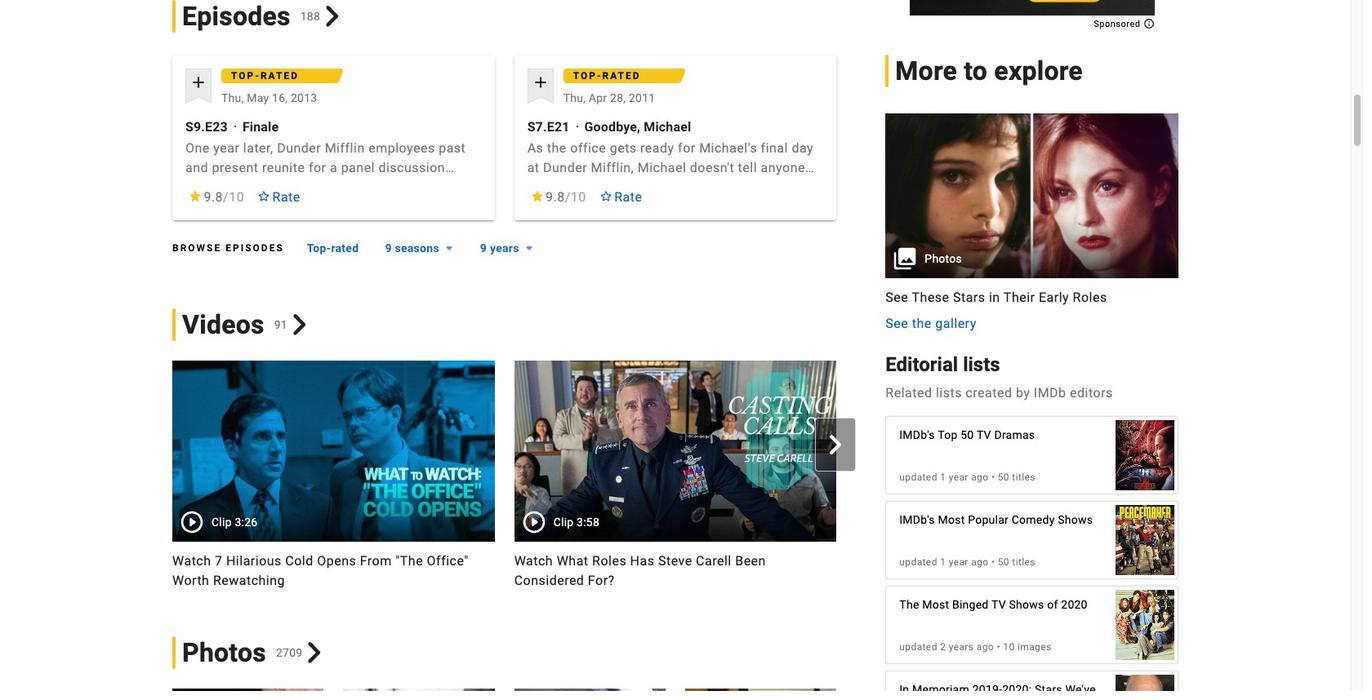 Task type: locate. For each thing, give the bounding box(es) containing it.
0 horizontal spatial a
[[330, 160, 338, 176]]

2 1 from the top
[[940, 557, 946, 568]]

photos group
[[886, 114, 1179, 279]]

ago right '2'
[[977, 642, 994, 653]]

and down about
[[185, 199, 208, 215]]

stars
[[953, 290, 986, 305]]

watch what roles has steve carell been considered for? link
[[514, 552, 837, 591]]

lists for related
[[936, 385, 962, 401]]

1 horizontal spatial rate button
[[590, 183, 652, 212]]

watch 6 movie & tv podcasts when you need a binge break
[[856, 554, 1154, 589]]

thu,
[[221, 91, 244, 105], [563, 91, 586, 105]]

1 9.8 / 10 from the left
[[204, 189, 244, 205]]

a right for
[[330, 160, 338, 176]]

thu, left the apr
[[563, 91, 586, 105]]

finale
[[243, 119, 279, 135]]

0 horizontal spatial the
[[225, 180, 244, 195]]

imdb's up 'movie'
[[900, 514, 935, 527]]

0 horizontal spatial lists
[[936, 385, 962, 401]]

of
[[1048, 599, 1058, 612]]

photos up these
[[925, 252, 962, 265]]

2 9.8 from the left
[[546, 189, 565, 205]]

1 horizontal spatial 9
[[480, 242, 487, 255]]

lists for editorial
[[963, 354, 1001, 377]]

a
[[330, 160, 338, 176], [1146, 554, 1154, 569]]

group
[[886, 114, 1179, 334], [153, 361, 1179, 591], [856, 361, 1179, 542]]

shows right comedy
[[1058, 514, 1093, 527]]

dunder
[[277, 140, 321, 156]]

need
[[1111, 554, 1143, 569]]

1 horizontal spatial 9.8
[[546, 189, 565, 205]]

top-rated down 'wedding.'
[[307, 242, 359, 255]]

star border inline image down goodbye,
[[599, 191, 613, 202]]

clip left 3:26
[[212, 516, 232, 529]]

year right 'movie'
[[949, 557, 969, 568]]

0 vertical spatial updated
[[900, 472, 938, 483]]

9.8 / 10 for s9.e23
[[204, 189, 244, 205]]

0 horizontal spatial rate
[[272, 189, 300, 205]]

0 horizontal spatial 9.8
[[204, 189, 223, 205]]

1 horizontal spatial rate
[[614, 189, 642, 205]]

steve
[[658, 554, 692, 569]]

titles down dramas
[[1013, 472, 1036, 483]]

• for binged
[[997, 642, 1001, 653]]

1 add image from the left
[[189, 73, 208, 92]]

1 9 from the left
[[385, 242, 392, 255]]

to
[[964, 56, 988, 87], [359, 180, 371, 195]]

a right need at the right of the page
[[1146, 554, 1154, 569]]

2 vertical spatial 50
[[998, 557, 1010, 568]]

0 horizontal spatial star inline image
[[189, 191, 202, 202]]

arrow drop down image for 9 years
[[519, 239, 539, 258]]

9 for 9 years
[[480, 242, 487, 255]]

most for imdb's
[[938, 514, 965, 527]]

1 / from the left
[[223, 189, 229, 205]]

rate button down reunite
[[248, 183, 310, 212]]

1 horizontal spatial 9.8 / 10
[[546, 189, 586, 205]]

1 vertical spatial to
[[359, 180, 371, 195]]

1 star border inline image from the left
[[257, 191, 271, 202]]

top-rated up thu, may 16, 2013
[[231, 70, 299, 82]]

arrow drop down image
[[439, 239, 459, 258], [519, 239, 539, 258]]

chevron right inline image for 91
[[289, 315, 310, 336]]

related lists created by imdb editors
[[886, 385, 1113, 401]]

the down these
[[912, 316, 932, 332]]

10 for finale
[[229, 189, 244, 205]]

rate down goodbye, michael
[[614, 189, 642, 205]]

2 rate button from the left
[[590, 183, 652, 212]]

0 vertical spatial the
[[225, 180, 244, 195]]

2 star border inline image from the left
[[599, 191, 613, 202]]

2 vertical spatial year
[[949, 557, 969, 568]]

gallery
[[936, 316, 977, 332]]

9 seasons
[[385, 242, 439, 255]]

1 vertical spatial the
[[912, 316, 932, 332]]

/ for s7.e21
[[565, 189, 571, 205]]

cold
[[285, 554, 313, 569]]

what roles has steve carell been considered for? image
[[514, 361, 837, 542]]

add image up the s9.e23
[[189, 73, 208, 92]]

1 vertical spatial most
[[923, 599, 950, 612]]

chevron right inline image right 188
[[322, 6, 343, 27]]

9 right seasons
[[480, 242, 487, 255]]

9.8 / 10 down s7.e21
[[546, 189, 586, 205]]

clip inside the watch 7 hilarious cold opens from "the office" worth rewatching group
[[212, 516, 232, 529]]

updated 1 year ago • 50 titles for 50
[[900, 472, 1036, 483]]

the down "present"
[[225, 180, 244, 195]]

2 see from the top
[[886, 316, 909, 332]]

chevron right inline image
[[826, 436, 846, 455], [304, 643, 325, 664]]

50 down the imdb's most popular comedy shows
[[998, 557, 1010, 568]]

1 9.8 from the left
[[204, 189, 223, 205]]

watch up worth
[[172, 554, 211, 569]]

most
[[938, 514, 965, 527], [923, 599, 950, 612]]

rated up "16,"
[[261, 70, 299, 82]]

10
[[229, 189, 244, 205], [571, 189, 586, 205], [1003, 642, 1015, 653]]

1 vertical spatial tv
[[963, 554, 980, 569]]

top- inside button
[[307, 242, 331, 255]]

more
[[896, 56, 958, 87]]

star border inline image down reunite
[[257, 191, 271, 202]]

editorial lists
[[886, 354, 1001, 377]]

titles for comedy
[[1013, 557, 1036, 568]]

0 horizontal spatial 10
[[229, 189, 244, 205]]

1 vertical spatial updated 1 year ago • 50 titles
[[900, 557, 1036, 568]]

2 clip from the left
[[554, 516, 574, 529]]

10 for goodbye, michael
[[571, 189, 586, 205]]

watch what roles has steve carell been considered for? group
[[514, 361, 837, 591]]

0 vertical spatial roles
[[1073, 290, 1108, 305]]

these
[[912, 290, 950, 305]]

oscar nuñez in the office (2005) image
[[172, 689, 324, 692]]

group containing watch 7 hilarious cold opens from "the office" worth rewatching
[[153, 361, 1179, 591]]

episodes
[[182, 1, 291, 32]]

0 vertical spatial ago
[[972, 472, 989, 483]]

2 / from the left
[[565, 189, 571, 205]]

0 vertical spatial years
[[490, 242, 519, 255]]

chevron right inline image inside group
[[826, 436, 846, 455]]

1 star inline image from the left
[[189, 191, 202, 202]]

star inline image left angela's
[[189, 191, 202, 202]]

0 horizontal spatial 9
[[385, 242, 392, 255]]

0 horizontal spatial 9.8 / 10
[[204, 189, 244, 205]]

watch 6 movie & tv podcasts when you need a binge break link
[[856, 552, 1179, 591]]

0 horizontal spatial rate button
[[248, 183, 310, 212]]

0 vertical spatial chevron right inline image
[[322, 6, 343, 27]]

the inside one year later, dunder mifflin employees past and present reunite for a panel discussion about the documentary and to attend dwight and angela's wedding.
[[225, 180, 244, 195]]

0 horizontal spatial top-rated
[[231, 70, 299, 82]]

updated up break
[[900, 557, 938, 568]]

2 star inline image from the left
[[531, 191, 544, 202]]

50 up the imdb's most popular comedy shows
[[998, 472, 1010, 483]]

1 imdb's from the top
[[900, 429, 935, 442]]

star border inline image for finale
[[257, 191, 271, 202]]

created
[[966, 385, 1013, 401]]

1 vertical spatial shows
[[1009, 599, 1044, 612]]

9.8 for s7.e21
[[546, 189, 565, 205]]

updated for the most binged tv shows of 2020
[[900, 642, 938, 653]]

tv left dramas
[[977, 429, 992, 442]]

michael
[[644, 119, 691, 135]]

1 vertical spatial ago
[[972, 557, 989, 568]]

by
[[1016, 385, 1030, 401]]

1 horizontal spatial 10
[[571, 189, 586, 205]]

updated for imdb's top 50 tv dramas
[[900, 472, 938, 483]]

50 for 50
[[998, 472, 1010, 483]]

titles
[[1013, 472, 1036, 483], [1013, 557, 1036, 568]]

watch inside 'watch 7 hilarious cold opens from "the office" worth rewatching'
[[172, 554, 211, 569]]

/ down s7.e21
[[565, 189, 571, 205]]

past
[[439, 140, 466, 156]]

more to explore
[[896, 56, 1083, 87]]

lists
[[963, 354, 1001, 377], [936, 385, 962, 401]]

imdb's top 50 tv dramas
[[900, 429, 1035, 442]]

50 for popular
[[998, 557, 1010, 568]]

2 9 from the left
[[480, 242, 487, 255]]

0 horizontal spatial chevron right inline image
[[304, 643, 325, 664]]

jenna fischer and john krasinski in the office (2005) image
[[343, 689, 495, 692], [514, 689, 666, 692], [685, 689, 837, 692], [856, 689, 1008, 692]]

titles left when
[[1013, 557, 1036, 568]]

see inside button
[[886, 316, 909, 332]]

1 left the &
[[940, 557, 946, 568]]

1 horizontal spatial top-
[[307, 242, 331, 255]]

0 horizontal spatial rated
[[261, 70, 299, 82]]

clip 3:58 group
[[514, 361, 837, 542]]

star border inline image for goodbye, michael
[[599, 191, 613, 202]]

2 vertical spatial tv
[[992, 599, 1006, 612]]

1 down the "top"
[[940, 472, 946, 483]]

• up the imdb's most popular comedy shows
[[992, 472, 995, 483]]

1
[[940, 472, 946, 483], [940, 557, 946, 568]]

watch up considered
[[514, 554, 553, 569]]

star border inline image
[[257, 191, 271, 202], [599, 191, 613, 202]]

• for 50
[[992, 472, 995, 483]]

see
[[886, 290, 909, 305], [886, 316, 909, 332]]

ago right the &
[[972, 557, 989, 568]]

tv right binged
[[992, 599, 1006, 612]]

1 for most
[[940, 557, 946, 568]]

see up editorial
[[886, 316, 909, 332]]

2 vertical spatial •
[[997, 642, 1001, 653]]

0 vertical spatial shows
[[1058, 514, 1093, 527]]

1 vertical spatial •
[[992, 557, 995, 568]]

break
[[895, 573, 930, 589]]

related
[[886, 385, 933, 401]]

watch
[[172, 554, 211, 569], [514, 554, 553, 569], [856, 554, 895, 569]]

thu, for s7.e21
[[563, 91, 586, 105]]

1 rate from the left
[[272, 189, 300, 205]]

rated inside the top-rated button
[[331, 242, 359, 255]]

add image
[[189, 73, 208, 92], [531, 73, 550, 92]]

1 horizontal spatial add image
[[531, 73, 550, 92]]

and down one at the left of page
[[185, 160, 208, 176]]

1 titles from the top
[[1013, 472, 1036, 483]]

rated for goodbye, michael
[[603, 70, 641, 82]]

and
[[185, 160, 208, 176], [332, 180, 355, 195], [185, 199, 208, 215]]

/ right about
[[223, 189, 229, 205]]

0 horizontal spatial photos
[[182, 638, 266, 669]]

clip left 3:58
[[554, 516, 574, 529]]

updated 1 year ago • 50 titles up binged
[[900, 557, 1036, 568]]

1 horizontal spatial star border inline image
[[599, 191, 613, 202]]

hilarious
[[226, 554, 282, 569]]

rated up 28, in the top left of the page
[[603, 70, 641, 82]]

to down panel
[[359, 180, 371, 195]]

•
[[992, 472, 995, 483], [992, 557, 995, 568], [997, 642, 1001, 653]]

rate down reunite
[[272, 189, 300, 205]]

for
[[309, 160, 326, 176]]

1 see from the top
[[886, 290, 909, 305]]

7 hilarious cold opens from "the office" worth rewatching image
[[172, 361, 495, 542]]

1 horizontal spatial arrow drop down image
[[519, 239, 539, 258]]

0 vertical spatial tv
[[977, 429, 992, 442]]

2 thu, from the left
[[563, 91, 586, 105]]

1 updated 1 year ago • 50 titles from the top
[[900, 472, 1036, 483]]

1 vertical spatial roles
[[592, 554, 627, 569]]

carell
[[696, 554, 732, 569]]

lists down "editorial lists"
[[936, 385, 962, 401]]

arrow drop down image for 9 seasons
[[439, 239, 459, 258]]

roles right early
[[1073, 290, 1108, 305]]

2 vertical spatial ago
[[977, 642, 994, 653]]

1 updated from the top
[[900, 472, 938, 483]]

top- up may
[[231, 70, 261, 82]]

clip for what
[[554, 516, 574, 529]]

0 vertical spatial lists
[[963, 354, 1001, 377]]

1 horizontal spatial watch
[[514, 554, 553, 569]]

1 vertical spatial see
[[886, 316, 909, 332]]

0 vertical spatial chevron right inline image
[[826, 436, 846, 455]]

year up "present"
[[213, 140, 240, 156]]

0 horizontal spatial arrow drop down image
[[439, 239, 459, 258]]

tv right the &
[[963, 554, 980, 569]]

1 vertical spatial lists
[[936, 385, 962, 401]]

top- down 'wedding.'
[[307, 242, 331, 255]]

1 horizontal spatial roles
[[1073, 290, 1108, 305]]

updated 1 year ago • 50 titles down imdb's top 50 tv dramas
[[900, 472, 1036, 483]]

shows left of
[[1009, 599, 1044, 612]]

50 right the "top"
[[961, 429, 974, 442]]

1 watch from the left
[[172, 554, 211, 569]]

photos link
[[886, 114, 1179, 279]]

10 down "present"
[[229, 189, 244, 205]]

star inline image down s7.e21
[[531, 191, 544, 202]]

ago up popular
[[972, 472, 989, 483]]

4 jenna fischer and john krasinski in the office (2005) image from the left
[[856, 689, 1008, 692]]

you
[[1084, 554, 1107, 569]]

watch for watch what roles has steve carell been considered for?
[[514, 554, 553, 569]]

imdb
[[1034, 385, 1067, 401]]

9.8 / 10 down "present"
[[204, 189, 244, 205]]

0 horizontal spatial to
[[359, 180, 371, 195]]

top-rated up the thu, apr 28, 2011
[[573, 70, 641, 82]]

about
[[185, 180, 221, 195]]

1 vertical spatial years
[[949, 642, 974, 653]]

rate button
[[248, 183, 310, 212], [590, 183, 652, 212]]

0 vertical spatial most
[[938, 514, 965, 527]]

top- for finale
[[231, 70, 261, 82]]

&
[[951, 554, 960, 569]]

what
[[557, 554, 589, 569]]

0 horizontal spatial chevron right inline image
[[289, 315, 310, 336]]

1 horizontal spatial a
[[1146, 554, 1154, 569]]

see for see these stars in their early roles
[[886, 290, 909, 305]]

1 thu, from the left
[[221, 91, 244, 105]]

rated left 9 seasons
[[331, 242, 359, 255]]

9 years
[[480, 242, 519, 255]]

1 vertical spatial updated
[[900, 557, 938, 568]]

jennifer aniston, courteney cox, lisa kudrow, matt leblanc, matthew perry, and david schwimmer in friends (1994) image
[[1116, 582, 1175, 669]]

rate
[[272, 189, 300, 205], [614, 189, 642, 205]]

photos up the oscar nuñez in the office (2005) image
[[182, 638, 266, 669]]

/
[[223, 189, 229, 205], [565, 189, 571, 205]]

updated down imdb's top 50 tv dramas
[[900, 472, 938, 483]]

1 vertical spatial imdb's
[[900, 514, 935, 527]]

0 horizontal spatial clip
[[212, 516, 232, 529]]

• for popular
[[992, 557, 995, 568]]

ago
[[972, 472, 989, 483], [972, 557, 989, 568], [977, 642, 994, 653]]

1 horizontal spatial chevron right inline image
[[826, 436, 846, 455]]

1 horizontal spatial top-rated
[[307, 242, 359, 255]]

9 left seasons
[[385, 242, 392, 255]]

16,
[[272, 91, 288, 105]]

rate button down goodbye,
[[590, 183, 652, 212]]

188
[[300, 10, 320, 23]]

2 imdb's from the top
[[900, 514, 935, 527]]

9.8 down "present"
[[204, 189, 223, 205]]

seasons
[[395, 242, 439, 255]]

watch up the binge
[[856, 554, 895, 569]]

1 horizontal spatial thu,
[[563, 91, 586, 105]]

years
[[490, 242, 519, 255], [949, 642, 974, 653]]

10 left images
[[1003, 642, 1015, 653]]

2 vertical spatial updated
[[900, 642, 938, 653]]

sponsored content section
[[910, 0, 1155, 30]]

and down panel
[[332, 180, 355, 195]]

1 horizontal spatial photos
[[925, 252, 962, 265]]

group containing see these stars in their early roles
[[886, 114, 1179, 334]]

thu, left may
[[221, 91, 244, 105]]

0 vertical spatial to
[[964, 56, 988, 87]]

1 clip from the left
[[212, 516, 232, 529]]

2 watch from the left
[[514, 554, 553, 569]]

clip
[[212, 516, 232, 529], [554, 516, 574, 529]]

to right more
[[964, 56, 988, 87]]

0 vertical spatial photos
[[925, 252, 962, 265]]

1 horizontal spatial lists
[[963, 354, 1001, 377]]

6
[[899, 554, 907, 569]]

tv
[[977, 429, 992, 442], [963, 554, 980, 569], [992, 599, 1006, 612]]

clip inside watch what roles has steve carell been considered for? group
[[554, 516, 574, 529]]

star inline image
[[189, 191, 202, 202], [531, 191, 544, 202]]

most right the
[[923, 599, 950, 612]]

2 rate from the left
[[614, 189, 642, 205]]

0 horizontal spatial top-
[[231, 70, 261, 82]]

0 vertical spatial updated 1 year ago • 50 titles
[[900, 472, 1036, 483]]

binge
[[856, 573, 891, 589]]

shows for tv
[[1009, 599, 1044, 612]]

year for imdb's most popular comedy shows
[[949, 557, 969, 568]]

chevron right inline image
[[322, 6, 343, 27], [289, 315, 310, 336]]

mifflin
[[325, 140, 365, 156]]

• left images
[[997, 642, 1001, 653]]

1 horizontal spatial shows
[[1058, 514, 1093, 527]]

0 vertical spatial titles
[[1013, 472, 1036, 483]]

roles inside the see these stars in their early roles link
[[1073, 290, 1108, 305]]

1 vertical spatial titles
[[1013, 557, 1036, 568]]

employees
[[369, 140, 435, 156]]

1 vertical spatial chevron right inline image
[[289, 315, 310, 336]]

0 vertical spatial see
[[886, 290, 909, 305]]

10 down goodbye,
[[571, 189, 586, 205]]

2 add image from the left
[[531, 73, 550, 92]]

winona ryder, tom wlaschiha, david harbour, brett gelman, maya hawke, jamie campbell bower, natalia dyer, joseph quinn, caleb mclaughlin, sadie sink, millie bobby brown, finn wolfhard, charlie heaton, joe keery, noah schnapp, gaten matarazzo, priah ferguson, and eduardo franco in stranger things (2016) image
[[1116, 412, 1175, 499]]

9.8 down s7.e21
[[546, 189, 565, 205]]

add image for s9.e23
[[189, 73, 208, 92]]

2 horizontal spatial rated
[[603, 70, 641, 82]]

updated left '2'
[[900, 642, 938, 653]]

chevron right inline image right 91 at the left of the page
[[289, 315, 310, 336]]

0 horizontal spatial shows
[[1009, 599, 1044, 612]]

clip 3:58 link
[[514, 361, 837, 542]]

clip 3:26 group
[[172, 361, 495, 542]]

watch for watch 7 hilarious cold opens from "the office" worth rewatching
[[172, 554, 211, 569]]

50
[[961, 429, 974, 442], [998, 472, 1010, 483], [998, 557, 1010, 568]]

0 vertical spatial year
[[213, 140, 240, 156]]

most left popular
[[938, 514, 965, 527]]

91
[[274, 319, 288, 332]]

top-rated
[[231, 70, 299, 82], [573, 70, 641, 82], [307, 242, 359, 255]]

has
[[630, 554, 655, 569]]

2 9.8 / 10 from the left
[[546, 189, 586, 205]]

add image up s7.e21
[[531, 73, 550, 92]]

0 vertical spatial a
[[330, 160, 338, 176]]

2 horizontal spatial watch
[[856, 554, 895, 569]]

1 rate button from the left
[[248, 183, 310, 212]]

2
[[940, 642, 946, 653]]

1 horizontal spatial /
[[565, 189, 571, 205]]

watch inside watch what roles has steve carell been considered for?
[[514, 554, 553, 569]]

3 watch from the left
[[856, 554, 895, 569]]

2 horizontal spatial top-rated
[[573, 70, 641, 82]]

tv for 50
[[977, 429, 992, 442]]

lists up created
[[963, 354, 1001, 377]]

roles up for?
[[592, 554, 627, 569]]

when
[[1045, 554, 1080, 569]]

2 titles from the top
[[1013, 557, 1036, 568]]

2 updated 1 year ago • 50 titles from the top
[[900, 557, 1036, 568]]

1 1 from the top
[[940, 472, 946, 483]]

2 arrow drop down image from the left
[[519, 239, 539, 258]]

0 vertical spatial •
[[992, 472, 995, 483]]

0 vertical spatial imdb's
[[900, 429, 935, 442]]

updated
[[900, 472, 938, 483], [900, 557, 938, 568], [900, 642, 938, 653]]

1 arrow drop down image from the left
[[439, 239, 459, 258]]

2 horizontal spatial top-
[[573, 70, 603, 82]]

see left these
[[886, 290, 909, 305]]

photos inside photos 'link'
[[925, 252, 962, 265]]

0 horizontal spatial /
[[223, 189, 229, 205]]

watch inside "watch 6 movie & tv podcasts when you need a binge break"
[[856, 554, 895, 569]]

9
[[385, 242, 392, 255], [480, 242, 487, 255]]

year down imdb's top 50 tv dramas
[[949, 472, 969, 483]]

top- up the apr
[[573, 70, 603, 82]]

0 horizontal spatial add image
[[189, 73, 208, 92]]

2 updated from the top
[[900, 557, 938, 568]]

1 horizontal spatial star inline image
[[531, 191, 544, 202]]

watch 7 hilarious cold opens from "the office" worth rewatching link
[[172, 552, 495, 591]]

updated 2 years ago • 10 images
[[900, 642, 1052, 653]]

1 vertical spatial 50
[[998, 472, 1010, 483]]

star inline image for s7.e21
[[531, 191, 544, 202]]

1 horizontal spatial rated
[[331, 242, 359, 255]]

1 horizontal spatial chevron right inline image
[[322, 6, 343, 27]]

imdb's left the "top"
[[900, 429, 935, 442]]

3 updated from the top
[[900, 642, 938, 653]]

• right the &
[[992, 557, 995, 568]]

watch what roles has steve carell been considered for?
[[514, 554, 766, 589]]

0 horizontal spatial thu,
[[221, 91, 244, 105]]

top-
[[231, 70, 261, 82], [573, 70, 603, 82], [307, 242, 331, 255]]

2 vertical spatial and
[[185, 199, 208, 215]]



Task type: vqa. For each thing, say whether or not it's contained in the screenshot.
Willy
no



Task type: describe. For each thing, give the bounding box(es) containing it.
rate for finale
[[272, 189, 300, 205]]

production art image
[[886, 114, 1179, 279]]

0 horizontal spatial years
[[490, 242, 519, 255]]

rewatching
[[213, 573, 285, 589]]

rate for goodbye, michael
[[614, 189, 642, 205]]

top-rated for goodbye, michael
[[573, 70, 641, 82]]

thu, apr 28, 2011
[[563, 91, 656, 105]]

a inside "watch 6 movie & tv podcasts when you need a binge break"
[[1146, 554, 1154, 569]]

1 vertical spatial photos
[[182, 638, 266, 669]]

goodbye,
[[585, 119, 641, 135]]

9.8 for s9.e23
[[204, 189, 223, 205]]

star inline image for s9.e23
[[189, 191, 202, 202]]

rate button for finale
[[248, 183, 310, 212]]

discussion
[[379, 160, 445, 176]]

thu, may 16, 2013
[[221, 91, 317, 105]]

tv inside "watch 6 movie & tv podcasts when you need a binge break"
[[963, 554, 980, 569]]

watch 7 hilarious cold opens from "the office" worth rewatching group
[[172, 361, 495, 591]]

early
[[1039, 290, 1069, 305]]

updated 1 year ago • 50 titles for popular
[[900, 557, 1036, 568]]

top-rated inside button
[[307, 242, 359, 255]]

angela's
[[212, 199, 264, 215]]

for?
[[588, 573, 615, 589]]

videos
[[182, 310, 264, 341]]

imdb's for imdb's top 50 tv dramas
[[900, 429, 935, 442]]

year for imdb's top 50 tv dramas
[[949, 472, 969, 483]]

chevron right inline image for 188
[[322, 6, 343, 27]]

reunite
[[262, 160, 305, 176]]

ago for 50
[[972, 472, 989, 483]]

may
[[247, 91, 269, 105]]

2013
[[291, 91, 317, 105]]

editorial
[[886, 354, 958, 377]]

9.8 / 10 for s7.e21
[[546, 189, 586, 205]]

shows for comedy
[[1058, 514, 1093, 527]]

opens
[[317, 554, 356, 569]]

considered
[[514, 573, 584, 589]]

see these stars in their early roles
[[886, 290, 1108, 305]]

steve agee, dee bradley baker, chukwudi iwuji, john cena, jennifer holland, freddie stroma, and danielle brooks in peacemaker (2022) image
[[1116, 497, 1175, 584]]

3 jenna fischer and john krasinski in the office (2005) image from the left
[[685, 689, 837, 692]]

2 horizontal spatial 10
[[1003, 642, 1015, 653]]

attend
[[375, 180, 415, 195]]

0 vertical spatial 50
[[961, 429, 974, 442]]

clip 3:26 link
[[172, 361, 495, 542]]

titles for tv
[[1013, 472, 1036, 483]]

from
[[360, 554, 392, 569]]

watch 6 movie & tv podcasts when you need a binge break group
[[856, 361, 1179, 591]]

1 vertical spatial and
[[332, 180, 355, 195]]

7
[[215, 554, 223, 569]]

2 jenna fischer and john krasinski in the office (2005) image from the left
[[514, 689, 666, 692]]

office"
[[427, 554, 469, 569]]

9 for 9 seasons
[[385, 242, 392, 255]]

clip 3:26
[[212, 516, 258, 529]]

2020
[[1061, 599, 1088, 612]]

imdb's most popular comedy shows
[[900, 514, 1093, 527]]

binged
[[953, 599, 989, 612]]

browse episodes
[[172, 243, 284, 254]]

apr
[[589, 91, 607, 105]]

documentary
[[248, 180, 329, 195]]

sponsored
[[1094, 19, 1143, 30]]

see these stars in their early roles link
[[886, 288, 1179, 308]]

wedding.
[[267, 199, 323, 215]]

been
[[735, 554, 766, 569]]

watch for watch 6 movie & tv podcasts when you need a binge break
[[856, 554, 895, 569]]

6 movie & tv podcasts when you need a binge break image
[[856, 361, 1179, 542]]

updated for imdb's most popular comedy shows
[[900, 557, 938, 568]]

one year later, dunder mifflin employees past and present reunite for a panel discussion about the documentary and to attend dwight and angela's wedding.
[[185, 140, 466, 215]]

year inside one year later, dunder mifflin employees past and present reunite for a panel discussion about the documentary and to attend dwight and angela's wedding.
[[213, 140, 240, 156]]

dramas
[[995, 429, 1035, 442]]

1 vertical spatial chevron right inline image
[[304, 643, 325, 664]]

worth
[[172, 573, 209, 589]]

dwight
[[418, 180, 461, 195]]

s9.e23
[[185, 119, 228, 135]]

see for see the gallery
[[886, 316, 909, 332]]

1 jenna fischer and john krasinski in the office (2005) image from the left
[[343, 689, 495, 692]]

clip 3:58
[[554, 516, 600, 529]]

the
[[900, 599, 920, 612]]

28,
[[610, 91, 626, 105]]

see the gallery button
[[886, 314, 977, 334]]

tv for binged
[[992, 599, 1006, 612]]

watch 7 hilarious cold opens from "the office" worth rewatching
[[172, 554, 469, 589]]

roles inside watch what roles has steve carell been considered for?
[[592, 554, 627, 569]]

0 vertical spatial and
[[185, 160, 208, 176]]

goodbye, michael
[[585, 119, 691, 135]]

in
[[989, 290, 1001, 305]]

rated for finale
[[261, 70, 299, 82]]

editors
[[1070, 385, 1113, 401]]

top
[[938, 429, 958, 442]]

3:26
[[235, 516, 258, 529]]

podcasts
[[984, 554, 1042, 569]]

panel
[[341, 160, 375, 176]]

1 for top
[[940, 472, 946, 483]]

movie
[[910, 554, 948, 569]]

1 horizontal spatial years
[[949, 642, 974, 653]]

popular
[[968, 514, 1009, 527]]

present
[[212, 160, 259, 176]]

rate button for goodbye, michael
[[590, 183, 652, 212]]

a inside one year later, dunder mifflin employees past and present reunite for a panel discussion about the documentary and to attend dwight and angela's wedding.
[[330, 160, 338, 176]]

"the
[[396, 554, 423, 569]]

top- for goodbye, michael
[[573, 70, 603, 82]]

ago for popular
[[972, 557, 989, 568]]

top-rated for finale
[[231, 70, 299, 82]]

thu, for s9.e23
[[221, 91, 244, 105]]

the inside button
[[912, 316, 932, 332]]

one
[[185, 140, 210, 156]]

their
[[1004, 290, 1035, 305]]

2011
[[629, 91, 656, 105]]

most for the
[[923, 599, 950, 612]]

to inside one year later, dunder mifflin employees past and present reunite for a panel discussion about the documentary and to attend dwight and angela's wedding.
[[359, 180, 371, 195]]

episodes
[[226, 243, 284, 254]]

the most binged tv shows of 2020
[[900, 599, 1088, 612]]

imdb's for imdb's most popular comedy shows
[[900, 514, 935, 527]]

clip for 7
[[212, 516, 232, 529]]

s7.e21
[[527, 119, 570, 135]]

ago for binged
[[977, 642, 994, 653]]

add image for s7.e21
[[531, 73, 550, 92]]

/ for s9.e23
[[223, 189, 229, 205]]

images
[[1018, 642, 1052, 653]]



